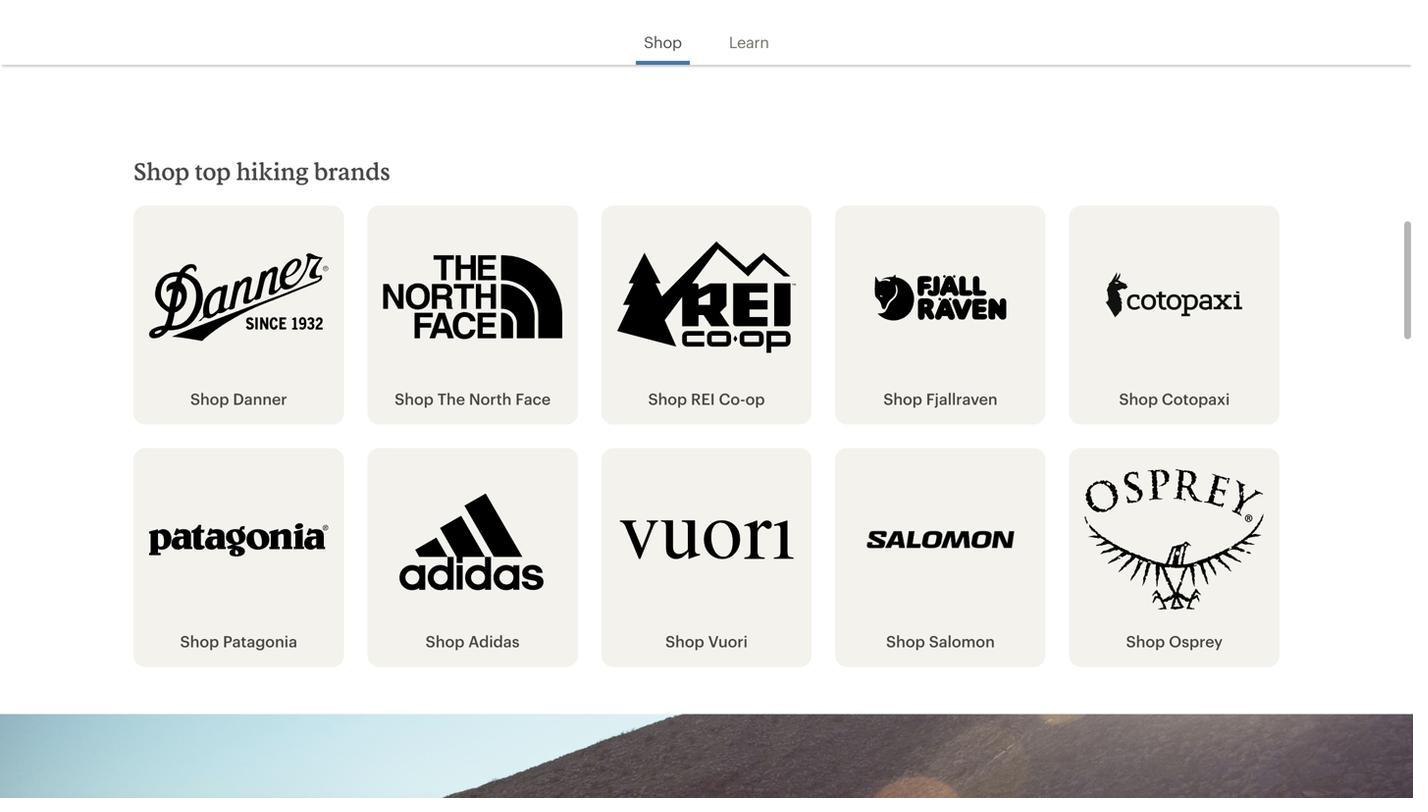 Task type: describe. For each thing, give the bounding box(es) containing it.
brand logo of patagonia image
[[149, 464, 328, 616]]

shop patagonia link
[[149, 632, 328, 651]]

shop vuori link
[[617, 632, 796, 651]]

learn
[[729, 33, 769, 51]]

shop for shop danner
[[190, 390, 229, 408]]

shop cotopaxi
[[1119, 390, 1230, 408]]

cotopaxi
[[1162, 390, 1230, 408]]

shop for shop adidas
[[426, 632, 465, 650]]

shop vuori
[[666, 632, 748, 650]]

danner
[[233, 390, 287, 408]]

hikers gallivant across desert trails image
[[0, 714, 1414, 798]]

vuori
[[708, 632, 748, 650]]

shop for shop all hiking gear, clothing & boots
[[569, 22, 608, 41]]

all
[[612, 22, 629, 41]]

shop for shop fjallraven
[[884, 390, 923, 408]]

brand logo of the north face image
[[383, 221, 562, 373]]

fjallraven
[[927, 390, 998, 408]]

co-
[[719, 390, 746, 408]]

shop link
[[644, 8, 682, 53]]

learn link
[[729, 8, 769, 53]]

shop for shop
[[644, 33, 682, 51]]

north
[[469, 390, 512, 408]]

shop for shop vuori
[[666, 632, 705, 650]]

&
[[787, 22, 798, 41]]

shop all hiking gear, clothing & boots
[[569, 22, 844, 41]]

shop all hiking gear, clothing & boots link
[[554, 13, 860, 50]]

osprey
[[1169, 632, 1223, 650]]

shop adidas
[[426, 632, 520, 650]]

shop rei co-op link
[[617, 389, 796, 409]]

the
[[438, 390, 465, 408]]

shop fjallraven link
[[851, 389, 1030, 409]]

salomon
[[929, 632, 995, 650]]

brand logo of osprey image
[[1085, 464, 1264, 616]]

shop salomon link
[[851, 632, 1030, 651]]

shop fjallraven
[[884, 390, 998, 408]]

shop adidas link
[[383, 632, 562, 651]]

shop salomon
[[886, 632, 995, 650]]

boots
[[802, 22, 844, 41]]

shop cotopaxi link
[[1085, 389, 1264, 409]]

shop osprey
[[1127, 632, 1223, 650]]

hiking for top
[[236, 157, 309, 185]]

brand logo of vuori image
[[617, 464, 796, 616]]



Task type: vqa. For each thing, say whether or not it's contained in the screenshot.
Fjallraven
yes



Task type: locate. For each thing, give the bounding box(es) containing it.
1 horizontal spatial hiking
[[632, 22, 678, 41]]

shop inside 'link'
[[884, 390, 923, 408]]

clothing
[[722, 22, 784, 41]]

shop for shop rei co-op
[[648, 390, 687, 408]]

brand logo of rei co-op image
[[617, 221, 796, 373]]

shop top hiking brands
[[134, 157, 391, 185]]

top
[[195, 157, 231, 185]]

0 vertical spatial hiking
[[632, 22, 678, 41]]

brand logo of salomon image
[[851, 464, 1030, 616]]

shop osprey link
[[1085, 632, 1264, 651]]

shop left cotopaxi
[[1119, 390, 1158, 408]]

shop left patagonia
[[180, 632, 219, 650]]

0 horizontal spatial hiking
[[236, 157, 309, 185]]

rei
[[691, 390, 715, 408]]

shop left fjallraven at the right of page
[[884, 390, 923, 408]]

shop left the
[[395, 390, 434, 408]]

1 vertical spatial hiking
[[236, 157, 309, 185]]

adidas
[[469, 632, 520, 650]]

hiking for all
[[632, 22, 678, 41]]

hiking
[[632, 22, 678, 41], [236, 157, 309, 185]]

hiking inside shop all hiking gear, clothing & boots link
[[632, 22, 678, 41]]

shop right all
[[644, 33, 682, 51]]

op
[[746, 390, 765, 408]]

shop left top on the left top
[[134, 157, 190, 185]]

brand logo of adidas image
[[383, 464, 562, 616]]

shop for shop salomon
[[886, 632, 925, 650]]

shop patagonia
[[180, 632, 297, 650]]

brand logo of fjallraven image
[[851, 221, 1030, 373]]

shop for shop cotopaxi
[[1119, 390, 1158, 408]]

shop the north face
[[395, 390, 551, 408]]

shop rei co-op
[[648, 390, 765, 408]]

gear,
[[681, 22, 719, 41]]

hiking right top on the left top
[[236, 157, 309, 185]]

shop left the osprey
[[1127, 632, 1166, 650]]

patagonia
[[223, 632, 297, 650]]

shop left all
[[569, 22, 608, 41]]

shop left vuori
[[666, 632, 705, 650]]

shop
[[569, 22, 608, 41], [644, 33, 682, 51], [134, 157, 190, 185], [190, 390, 229, 408], [395, 390, 434, 408], [648, 390, 687, 408], [884, 390, 923, 408], [1119, 390, 1158, 408], [180, 632, 219, 650], [426, 632, 465, 650], [666, 632, 705, 650], [886, 632, 925, 650], [1127, 632, 1166, 650]]

shop for shop osprey
[[1127, 632, 1166, 650]]

shop for shop the north face
[[395, 390, 434, 408]]

shop the north face link
[[383, 389, 562, 409]]

shop left rei
[[648, 390, 687, 408]]

shop left salomon
[[886, 632, 925, 650]]

shop for shop patagonia
[[180, 632, 219, 650]]

brands
[[314, 157, 391, 185]]

face
[[516, 390, 551, 408]]

shop danner link
[[149, 389, 328, 409]]

shop danner
[[190, 390, 287, 408]]

hiking right all
[[632, 22, 678, 41]]

brand logo of danner image
[[149, 221, 328, 373]]

shop left danner
[[190, 390, 229, 408]]

shop for shop top hiking brands
[[134, 157, 190, 185]]

brand logo of cotopaxi image
[[1085, 221, 1264, 373]]

shop left adidas
[[426, 632, 465, 650]]



